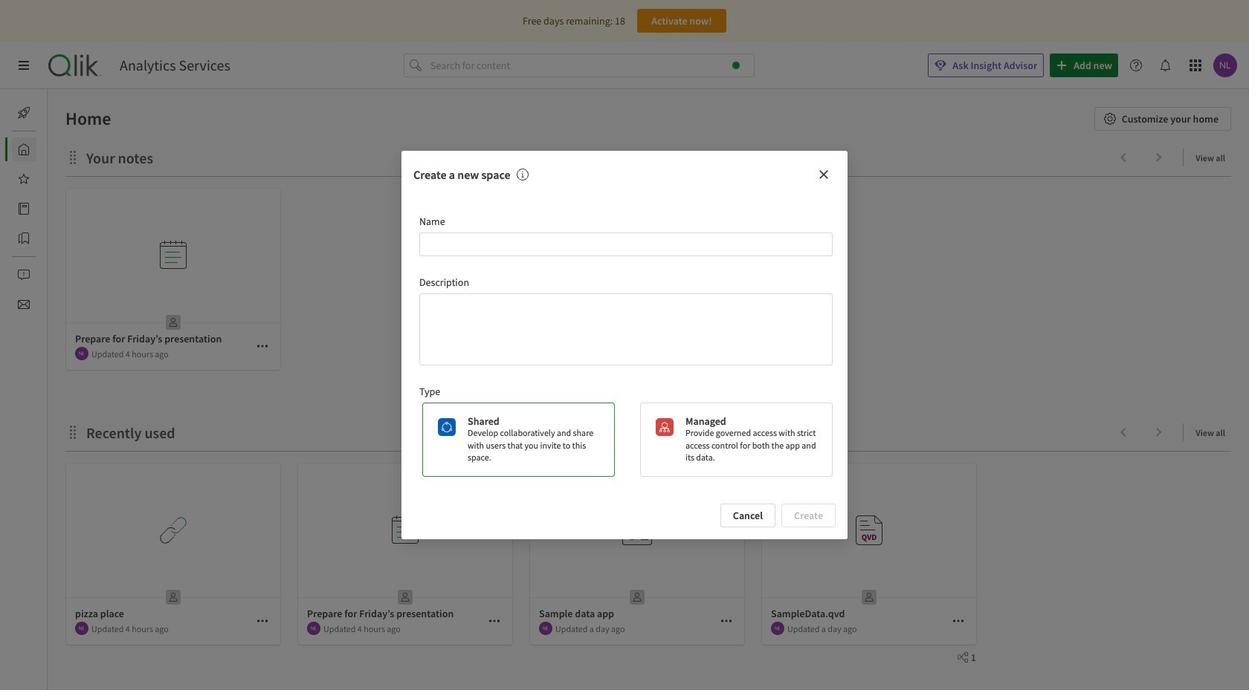 Task type: describe. For each thing, give the bounding box(es) containing it.
favorites image
[[18, 173, 30, 185]]

navigation pane element
[[0, 95, 48, 323]]

home image
[[18, 144, 30, 155]]

close image
[[818, 169, 830, 181]]

getting started image
[[18, 107, 30, 119]]

open sidebar menu image
[[18, 60, 30, 71]]

subscriptions image
[[18, 299, 30, 311]]

catalog image
[[18, 203, 30, 215]]

analytics services element
[[120, 57, 230, 74]]

1 move collection image from the top
[[65, 150, 80, 165]]



Task type: vqa. For each thing, say whether or not it's contained in the screenshot.
HIDE WELCOME image
no



Task type: locate. For each thing, give the bounding box(es) containing it.
collections image
[[18, 233, 30, 245]]

1 noah lott image from the left
[[307, 623, 321, 636]]

2 noah lott image from the left
[[539, 623, 553, 636]]

None text field
[[419, 233, 833, 256], [419, 294, 833, 366], [419, 233, 833, 256], [419, 294, 833, 366]]

1 vertical spatial move collection image
[[65, 425, 80, 440]]

alerts image
[[18, 269, 30, 281]]

noah lott image
[[307, 623, 321, 636], [539, 623, 553, 636]]

home badge image
[[733, 62, 740, 69]]

noah lott image
[[75, 347, 89, 361], [75, 623, 89, 636], [771, 623, 785, 636]]

option group
[[417, 403, 833, 478]]

0 vertical spatial move collection image
[[65, 150, 80, 165]]

main content
[[42, 89, 1250, 691]]

noah lott element
[[75, 347, 89, 361], [75, 623, 89, 636], [307, 623, 321, 636], [539, 623, 553, 636], [771, 623, 785, 636]]

move collection image
[[65, 150, 80, 165], [65, 425, 80, 440]]

dialog
[[402, 151, 848, 540]]

2 move collection image from the top
[[65, 425, 80, 440]]

0 horizontal spatial noah lott image
[[307, 623, 321, 636]]

1 horizontal spatial noah lott image
[[539, 623, 553, 636]]



